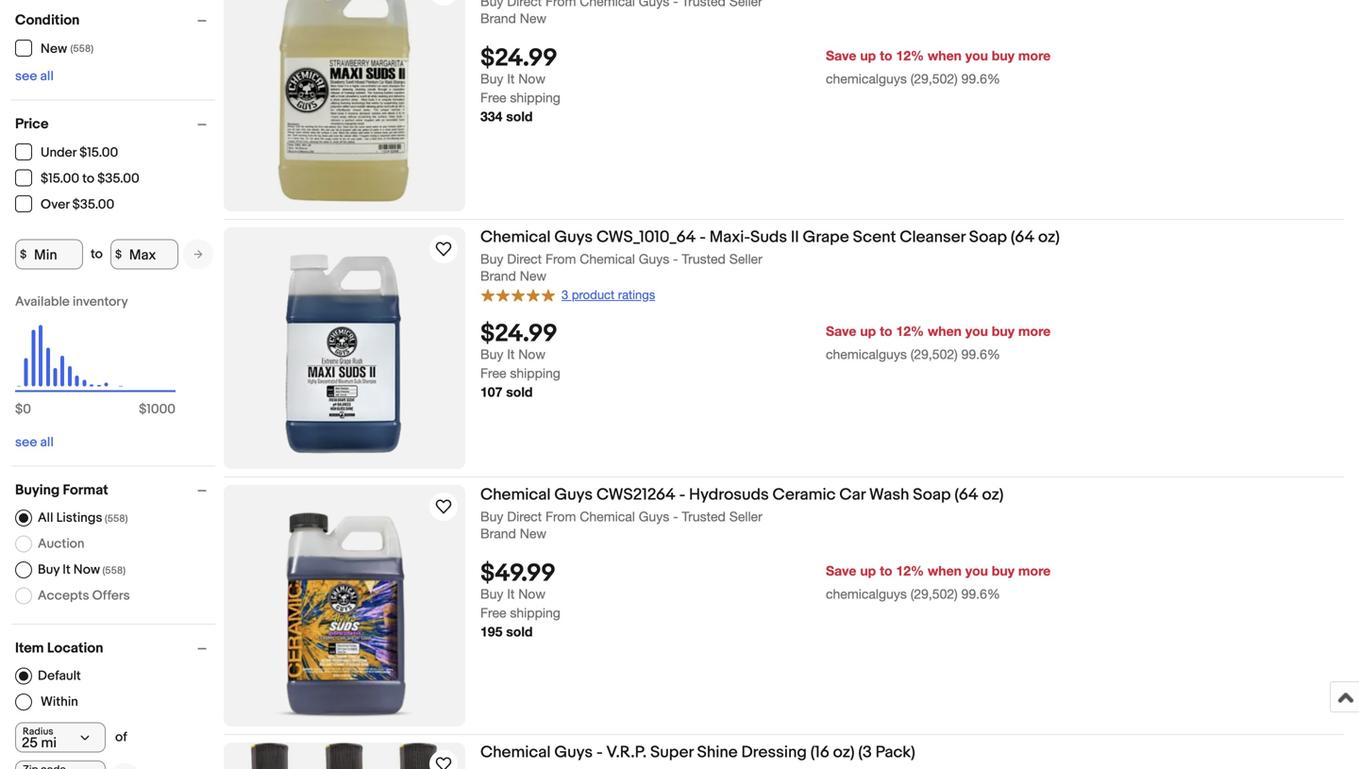 Task type: describe. For each thing, give the bounding box(es) containing it.
up for chemicalguys (29,502) 99.6% free shipping 195 sold
[[860, 563, 876, 578]]

auction
[[38, 536, 85, 552]]

$ up buying
[[15, 402, 23, 418]]

default
[[38, 668, 81, 684]]

(29,502) for chemicalguys (29,502) 99.6% free shipping 195 sold
[[911, 586, 958, 602]]

$49.99
[[480, 559, 556, 588]]

chemical up 3 product ratings
[[580, 251, 635, 267]]

more for chemicalguys (29,502) 99.6% free shipping 334 sold
[[1018, 48, 1051, 63]]

1000
[[147, 402, 176, 418]]

see all button for price
[[15, 435, 54, 451]]

listings
[[56, 510, 102, 526]]

chemical guys cws21264 - hydrosuds ceramic car wash soap (64 oz) buy direct from chemical guys - trusted seller brand new
[[480, 485, 1004, 541]]

new inside chemical guys cws_1010_64 - maxi-suds ii grape scent cleanser soap (64 oz) buy direct from chemical guys - trusted seller brand new
[[520, 268, 546, 284]]

buying
[[15, 482, 60, 499]]

chemicalguys (29,502) 99.6% free shipping 107 sold
[[480, 346, 1000, 400]]

shine
[[697, 743, 738, 763]]

watch chemical guys - v.r.p. super shine dressing (16 oz) (3 pack) image
[[432, 753, 455, 769]]

(558) inside the buy it now (558)
[[102, 565, 126, 577]]

save for chemicalguys (29,502) 99.6% free shipping 107 sold
[[826, 323, 857, 339]]

shipping for 195 sold
[[510, 605, 560, 620]]

condition
[[15, 12, 80, 29]]

when for chemicalguys (29,502) 99.6% free shipping 195 sold
[[928, 563, 962, 578]]

$24.99 for chemicalguys (29,502) 99.6% free shipping 107 sold
[[480, 319, 558, 349]]

direct inside chemical guys cws_1010_64 - maxi-suds ii grape scent cleanser soap (64 oz) buy direct from chemical guys - trusted seller brand new
[[507, 251, 542, 267]]

it for chemicalguys (29,502) 99.6% free shipping 107 sold
[[507, 346, 515, 362]]

brand new
[[480, 11, 546, 26]]

chemicalguys for chemicalguys (29,502) 99.6% free shipping 334 sold
[[826, 71, 907, 86]]

dressing
[[741, 743, 807, 763]]

when for chemicalguys (29,502) 99.6% free shipping 334 sold
[[928, 48, 962, 63]]

buy for chemicalguys (29,502) 99.6% free shipping 107 sold
[[992, 323, 1015, 339]]

location
[[47, 640, 103, 657]]

available
[[15, 294, 70, 310]]

buy it now (558)
[[38, 562, 126, 578]]

suds
[[750, 227, 787, 247]]

chemical guys cws_1010_64 - maxi-suds ii grape scent cleanser soap (64 oz) link
[[480, 227, 1344, 251]]

new (558)
[[41, 41, 94, 57]]

buy inside chemical guys cws21264 - hydrosuds ceramic car wash soap (64 oz) buy direct from chemical guys - trusted seller brand new
[[480, 509, 503, 524]]

save for chemicalguys (29,502) 99.6% free shipping 334 sold
[[826, 48, 857, 63]]

2 vertical spatial oz)
[[833, 743, 855, 763]]

(64 inside chemical guys cws_1010_64 - maxi-suds ii grape scent cleanser soap (64 oz) buy direct from chemical guys - trusted seller brand new
[[1011, 227, 1035, 247]]

(29,502) for chemicalguys (29,502) 99.6% free shipping 334 sold
[[911, 71, 958, 86]]

0
[[23, 402, 31, 418]]

item location button
[[15, 640, 215, 657]]

condition button
[[15, 12, 215, 29]]

Maximum Value in $ text field
[[110, 239, 178, 269]]

car
[[839, 485, 866, 505]]

of
[[115, 730, 127, 746]]

chemical guys cws_1011_64 - maxi-suds ii strawberry margarita car wash soap 64oz image
[[224, 0, 465, 211]]

$ up inventory
[[115, 248, 122, 261]]

v.r.p.
[[606, 743, 647, 763]]

pack)
[[876, 743, 915, 763]]

to for chemicalguys (29,502) 99.6% free shipping 195 sold
[[880, 563, 892, 578]]

buy inside chemical guys cws_1010_64 - maxi-suds ii grape scent cleanser soap (64 oz) buy direct from chemical guys - trusted seller brand new
[[480, 251, 503, 267]]

offers
[[92, 588, 130, 604]]

ratings
[[618, 287, 655, 302]]

cws21264
[[596, 485, 676, 505]]

ceramic
[[773, 485, 836, 505]]

over $35.00 link
[[15, 195, 115, 213]]

guys down cws21264
[[639, 509, 669, 524]]

chemical down cws21264
[[580, 509, 635, 524]]

maxi-
[[710, 227, 750, 247]]

ii
[[791, 227, 799, 247]]

default link
[[15, 668, 81, 685]]

accepts
[[38, 588, 89, 604]]

3
[[562, 287, 568, 302]]

over
[[41, 197, 69, 213]]

to for chemicalguys (29,502) 99.6% free shipping 107 sold
[[880, 323, 892, 339]]

chemical for cws_1010_64
[[480, 227, 551, 247]]

$15.00 to $35.00 link
[[15, 169, 140, 187]]

from inside chemical guys cws_1010_64 - maxi-suds ii grape scent cleanser soap (64 oz) buy direct from chemical guys - trusted seller brand new
[[546, 251, 576, 267]]

chemical for -
[[480, 743, 551, 763]]

guys for -
[[554, 743, 593, 763]]

buying format button
[[15, 482, 215, 499]]

(558) inside all listings (558)
[[105, 513, 128, 525]]

chemical guys - v.r.p. super shine dressing (16 oz) (3 pack) image
[[230, 743, 459, 769]]

more for chemicalguys (29,502) 99.6% free shipping 107 sold
[[1018, 323, 1051, 339]]

over $35.00
[[41, 197, 114, 213]]

all for price
[[40, 435, 54, 451]]

shipping for 107 sold
[[510, 365, 560, 381]]

format
[[63, 482, 108, 499]]

$ up buying format dropdown button
[[139, 402, 147, 418]]

graph of available inventory between $0 and $1000+ image
[[15, 294, 176, 427]]

under
[[41, 145, 76, 161]]

you for chemicalguys (29,502) 99.6% free shipping 195 sold
[[965, 563, 988, 578]]

$15.00 to $35.00
[[41, 171, 139, 187]]

product
[[572, 287, 615, 302]]

shipping for 334 sold
[[510, 90, 560, 105]]

cws_1010_64
[[596, 227, 696, 247]]

chemical guys cws21264 - hydrosuds ceramic car wash soap (64 oz) link
[[480, 485, 1344, 508]]

107
[[480, 384, 502, 400]]

chemicalguys (29,502) 99.6% free shipping 195 sold
[[480, 586, 1000, 639]]

up for chemicalguys (29,502) 99.6% free shipping 107 sold
[[860, 323, 876, 339]]

buy up 334
[[480, 71, 503, 86]]

accepts offers
[[38, 588, 130, 604]]

3 product ratings
[[562, 287, 655, 302]]

- inside chemical guys - v.r.p. super shine dressing (16 oz) (3 pack) link
[[596, 743, 603, 763]]

under $15.00 link
[[15, 143, 119, 161]]

sold for 334 sold
[[506, 108, 533, 124]]

now for 334 sold
[[518, 71, 546, 86]]

chemical guys - v.r.p. super shine dressing (16 oz) (3 pack) link
[[480, 743, 1344, 766]]

99.6% for chemicalguys (29,502) 99.6% free shipping 107 sold
[[962, 346, 1000, 362]]

99.6% for chemicalguys (29,502) 99.6% free shipping 195 sold
[[962, 586, 1000, 602]]

chemical guys - v.r.p. super shine dressing (16 oz) (3 pack)
[[480, 743, 915, 763]]

buy for chemicalguys (29,502) 99.6% free shipping 195 sold
[[992, 563, 1015, 578]]

0 vertical spatial $35.00
[[97, 171, 139, 187]]

scent
[[853, 227, 896, 247]]

- left maxi-
[[700, 227, 706, 247]]

chemical guys cws_1010_64 - maxi-suds ii grape scent cleanser soap (64 oz) heading
[[480, 227, 1060, 247]]

(3
[[858, 743, 872, 763]]

more for chemicalguys (29,502) 99.6% free shipping 195 sold
[[1018, 563, 1051, 578]]

334
[[480, 108, 502, 124]]

new inside chemical guys cws21264 - hydrosuds ceramic car wash soap (64 oz) buy direct from chemical guys - trusted seller brand new
[[520, 526, 546, 541]]

seller inside chemical guys cws_1010_64 - maxi-suds ii grape scent cleanser soap (64 oz) buy direct from chemical guys - trusted seller brand new
[[729, 251, 762, 267]]

(64 inside chemical guys cws21264 - hydrosuds ceramic car wash soap (64 oz) buy direct from chemical guys - trusted seller brand new
[[955, 485, 978, 505]]



Task type: locate. For each thing, give the bounding box(es) containing it.
from up 3
[[546, 251, 576, 267]]

price button
[[15, 116, 215, 133]]

99.6% for chemicalguys (29,502) 99.6% free shipping 334 sold
[[962, 71, 1000, 86]]

2 vertical spatial 99.6%
[[962, 586, 1000, 602]]

3 buy from the top
[[992, 563, 1015, 578]]

direct inside chemical guys cws21264 - hydrosuds ceramic car wash soap (64 oz) buy direct from chemical guys - trusted seller brand new
[[507, 509, 542, 524]]

1 vertical spatial more
[[1018, 323, 1051, 339]]

2 vertical spatial (558)
[[102, 565, 126, 577]]

1 vertical spatial all
[[40, 435, 54, 451]]

within
[[41, 694, 78, 710]]

2 see from the top
[[15, 435, 37, 451]]

$24.99 down 'brand new'
[[480, 44, 558, 73]]

0 horizontal spatial (64
[[955, 485, 978, 505]]

chemicalguys inside chemicalguys (29,502) 99.6% free shipping 195 sold
[[826, 586, 907, 602]]

all listings (558)
[[38, 510, 128, 526]]

free for 107
[[480, 365, 506, 381]]

guys left cws21264
[[554, 485, 593, 505]]

3 product ratings link
[[480, 286, 655, 303]]

sold right 334
[[506, 108, 533, 124]]

direct
[[507, 251, 542, 267], [507, 509, 542, 524]]

2 seller from the top
[[729, 509, 762, 524]]

0 vertical spatial seller
[[729, 251, 762, 267]]

available inventory
[[15, 294, 128, 310]]

- down cws_1010_64
[[673, 251, 678, 267]]

shipping
[[510, 90, 560, 105], [510, 365, 560, 381], [510, 605, 560, 620]]

(64 right wash
[[955, 485, 978, 505]]

watch chemical guys cws_1011_64 - maxi-suds ii strawberry margarita car wash soap 64oz image
[[432, 0, 455, 3]]

0 vertical spatial see all button
[[15, 68, 54, 84]]

0 vertical spatial from
[[546, 251, 576, 267]]

 (558) items text field up offers
[[100, 565, 126, 577]]

2 you from the top
[[965, 323, 988, 339]]

chemicalguys inside chemicalguys (29,502) 99.6% free shipping 334 sold
[[826, 71, 907, 86]]

1 up from the top
[[860, 48, 876, 63]]

inventory
[[73, 294, 128, 310]]

0 vertical spatial all
[[40, 68, 54, 84]]

2 vertical spatial 12%
[[896, 563, 924, 578]]

1 vertical spatial oz)
[[982, 485, 1004, 505]]

sold right "107"
[[506, 384, 533, 400]]

0 vertical spatial save
[[826, 48, 857, 63]]

chemicalguys (29,502) 99.6% free shipping 334 sold
[[480, 71, 1000, 124]]

12% for chemicalguys (29,502) 99.6% free shipping 107 sold
[[896, 323, 924, 339]]

to
[[880, 48, 892, 63], [82, 171, 94, 187], [91, 246, 103, 262], [880, 323, 892, 339], [880, 563, 892, 578]]

see all down 0
[[15, 435, 54, 451]]

1 vertical spatial from
[[546, 509, 576, 524]]

1 direct from the top
[[507, 251, 542, 267]]

guys for cws_1010_64
[[554, 227, 593, 247]]

seller down chemical guys cws21264 - hydrosuds ceramic car wash soap (64 oz) heading
[[729, 509, 762, 524]]

1 horizontal spatial (64
[[1011, 227, 1035, 247]]

0 vertical spatial buy
[[992, 48, 1015, 63]]

1 vertical spatial see all
[[15, 435, 54, 451]]

sold
[[506, 108, 533, 124], [506, 384, 533, 400], [506, 624, 533, 639]]

1 see from the top
[[15, 68, 37, 84]]

99.6% inside chemicalguys (29,502) 99.6% free shipping 334 sold
[[962, 71, 1000, 86]]

see for price
[[15, 435, 37, 451]]

1 vertical spatial 99.6%
[[962, 346, 1000, 362]]

see up price
[[15, 68, 37, 84]]

2 see all button from the top
[[15, 435, 54, 451]]

shipping down 'brand new'
[[510, 90, 560, 105]]

shipping inside chemicalguys (29,502) 99.6% free shipping 107 sold
[[510, 365, 560, 381]]

$24.99
[[480, 44, 558, 73], [480, 319, 558, 349]]

trusted down hydrosuds
[[682, 509, 726, 524]]

1 vertical spatial 12%
[[896, 323, 924, 339]]

save up to 12% when you buy more buy it now for chemicalguys (29,502) 99.6% free shipping 334 sold
[[480, 48, 1051, 86]]

1 vertical spatial seller
[[729, 509, 762, 524]]

all
[[40, 68, 54, 84], [40, 435, 54, 451]]

3 save from the top
[[826, 563, 857, 578]]

1 sold from the top
[[506, 108, 533, 124]]

see all button down new (558) on the top left of the page
[[15, 68, 54, 84]]

guys up 3 product ratings link
[[554, 227, 593, 247]]

from up $49.99
[[546, 509, 576, 524]]

buy down auction
[[38, 562, 60, 578]]

Minimum Value in $ text field
[[15, 239, 83, 269]]

3 you from the top
[[965, 563, 988, 578]]

it for chemicalguys (29,502) 99.6% free shipping 195 sold
[[507, 586, 515, 602]]

soap right wash
[[913, 485, 951, 505]]

price
[[15, 116, 49, 133]]

when
[[928, 48, 962, 63], [928, 323, 962, 339], [928, 563, 962, 578]]

trusted down maxi-
[[682, 251, 726, 267]]

buy up "107"
[[480, 346, 503, 362]]

1 vertical spatial  (558) items text field
[[100, 565, 126, 577]]

more
[[1018, 48, 1051, 63], [1018, 323, 1051, 339], [1018, 563, 1051, 578]]

trusted
[[682, 251, 726, 267], [682, 509, 726, 524]]

save up to 12% when you buy more buy it now
[[480, 48, 1051, 86], [480, 323, 1051, 362], [480, 563, 1051, 602]]

(29,502) inside chemicalguys (29,502) 99.6% free shipping 107 sold
[[911, 346, 958, 362]]

0 vertical spatial see all
[[15, 68, 54, 84]]

hydrosuds
[[689, 485, 769, 505]]

chemical right watch chemical guys cws21264 - hydrosuds ceramic car wash soap (64 oz) image
[[480, 485, 551, 505]]

$15.00 up over $35.00 link
[[41, 171, 79, 187]]

free up 195
[[480, 605, 506, 620]]

2 vertical spatial free
[[480, 605, 506, 620]]

1 vertical spatial save
[[826, 323, 857, 339]]

1 vertical spatial save up to 12% when you buy more buy it now
[[480, 323, 1051, 362]]

0 vertical spatial see
[[15, 68, 37, 84]]

-
[[700, 227, 706, 247], [673, 251, 678, 267], [679, 485, 685, 505], [673, 509, 678, 524], [596, 743, 603, 763]]

1 vertical spatial sold
[[506, 384, 533, 400]]

you for chemicalguys (29,502) 99.6% free shipping 334 sold
[[965, 48, 988, 63]]

(29,502) for chemicalguys (29,502) 99.6% free shipping 107 sold
[[911, 346, 958, 362]]

(16
[[811, 743, 830, 763]]

(29,502) inside chemicalguys (29,502) 99.6% free shipping 334 sold
[[911, 71, 958, 86]]

0 vertical spatial 99.6%
[[962, 71, 1000, 86]]

12% for chemicalguys (29,502) 99.6% free shipping 334 sold
[[896, 48, 924, 63]]

2 vertical spatial chemicalguys
[[826, 586, 907, 602]]

guys down cws_1010_64
[[639, 251, 669, 267]]

1 horizontal spatial oz)
[[982, 485, 1004, 505]]

0 vertical spatial more
[[1018, 48, 1051, 63]]

sold for 195 sold
[[506, 624, 533, 639]]

shipping inside chemicalguys (29,502) 99.6% free shipping 195 sold
[[510, 605, 560, 620]]

all down new (558) on the top left of the page
[[40, 68, 54, 84]]

1 trusted from the top
[[682, 251, 726, 267]]

free for 334
[[480, 90, 506, 105]]

free up "107"
[[480, 365, 506, 381]]

1 horizontal spatial soap
[[969, 227, 1007, 247]]

chemical for cws21264
[[480, 485, 551, 505]]

3 shipping from the top
[[510, 605, 560, 620]]

(29,502)
[[911, 71, 958, 86], [911, 346, 958, 362], [911, 586, 958, 602]]

 (558) Items text field
[[102, 513, 128, 525], [100, 565, 126, 577]]

3 more from the top
[[1018, 563, 1051, 578]]

shipping down $49.99
[[510, 605, 560, 620]]

brand inside chemical guys cws21264 - hydrosuds ceramic car wash soap (64 oz) buy direct from chemical guys - trusted seller brand new
[[480, 526, 516, 541]]

guys for cws21264
[[554, 485, 593, 505]]

2 up from the top
[[860, 323, 876, 339]]

1 see all button from the top
[[15, 68, 54, 84]]

(558) up offers
[[102, 565, 126, 577]]

0 vertical spatial brand
[[480, 11, 516, 26]]

direct up 3 product ratings link
[[507, 251, 542, 267]]

1 vertical spatial when
[[928, 323, 962, 339]]

chemicalguys
[[826, 71, 907, 86], [826, 346, 907, 362], [826, 586, 907, 602]]

2 sold from the top
[[506, 384, 533, 400]]

shipping down 3 product ratings link
[[510, 365, 560, 381]]

see all button
[[15, 68, 54, 84], [15, 435, 54, 451]]

99.6% inside chemicalguys (29,502) 99.6% free shipping 195 sold
[[962, 586, 1000, 602]]

trusted inside chemical guys cws_1010_64 - maxi-suds ii grape scent cleanser soap (64 oz) buy direct from chemical guys - trusted seller brand new
[[682, 251, 726, 267]]

see all for condition
[[15, 68, 54, 84]]

sold right 195
[[506, 624, 533, 639]]

$24.99 down 3 product ratings link
[[480, 319, 558, 349]]

2 brand from the top
[[480, 268, 516, 284]]

1 vertical spatial $15.00
[[41, 171, 79, 187]]

 (558) items text field down buying format dropdown button
[[102, 513, 128, 525]]

0 vertical spatial (558)
[[70, 43, 94, 55]]

(558) down condition 'dropdown button'
[[70, 43, 94, 55]]

1 vertical spatial $24.99
[[480, 319, 558, 349]]

2 vertical spatial up
[[860, 563, 876, 578]]

2 vertical spatial (29,502)
[[911, 586, 958, 602]]

0 vertical spatial when
[[928, 48, 962, 63]]

when for chemicalguys (29,502) 99.6% free shipping 107 sold
[[928, 323, 962, 339]]

soap inside chemical guys cws21264 - hydrosuds ceramic car wash soap (64 oz) buy direct from chemical guys - trusted seller brand new
[[913, 485, 951, 505]]

 (558) items text field for now
[[100, 565, 126, 577]]

under $15.00
[[41, 145, 118, 161]]

2 vertical spatial save
[[826, 563, 857, 578]]

see down 0
[[15, 435, 37, 451]]

1 save from the top
[[826, 48, 857, 63]]

free for 195
[[480, 605, 506, 620]]

1 12% from the top
[[896, 48, 924, 63]]

(29,502) inside chemicalguys (29,502) 99.6% free shipping 195 sold
[[911, 586, 958, 602]]

3 when from the top
[[928, 563, 962, 578]]

buy up 195
[[480, 586, 503, 602]]

1 more from the top
[[1018, 48, 1051, 63]]

save up to 12% when you buy more buy it now for chemicalguys (29,502) 99.6% free shipping 107 sold
[[480, 323, 1051, 362]]

buy right watch chemical guys cws_1010_64 - maxi-suds ii grape scent cleanser soap (64 oz) icon
[[480, 251, 503, 267]]

2 vertical spatial sold
[[506, 624, 533, 639]]

save up to 12% when you buy more buy it now for chemicalguys (29,502) 99.6% free shipping 195 sold
[[480, 563, 1051, 602]]

2 vertical spatial shipping
[[510, 605, 560, 620]]

99.6% inside chemicalguys (29,502) 99.6% free shipping 107 sold
[[962, 346, 1000, 362]]

chemical guys - v.r.p. super shine dressing (16 oz) (3 pack) heading
[[480, 743, 915, 763]]

(558) down buying format dropdown button
[[105, 513, 128, 525]]

1 vertical spatial (558)
[[105, 513, 128, 525]]

chemical guys cws21264 - hydrosuds ceramic car wash soap (64 oz) heading
[[480, 485, 1004, 505]]

guys
[[554, 227, 593, 247], [639, 251, 669, 267], [554, 485, 593, 505], [639, 509, 669, 524], [554, 743, 593, 763]]

0 vertical spatial  (558) items text field
[[102, 513, 128, 525]]

oz) inside chemical guys cws21264 - hydrosuds ceramic car wash soap (64 oz) buy direct from chemical guys - trusted seller brand new
[[982, 485, 1004, 505]]

oz)
[[1038, 227, 1060, 247], [982, 485, 1004, 505], [833, 743, 855, 763]]

watch chemical guys cws_1010_64 - maxi-suds ii grape scent cleanser soap (64 oz) image
[[432, 238, 455, 261]]

free inside chemicalguys (29,502) 99.6% free shipping 195 sold
[[480, 605, 506, 620]]

seller down maxi-
[[729, 251, 762, 267]]

now
[[518, 71, 546, 86], [518, 346, 546, 362], [73, 562, 100, 578], [518, 586, 546, 602]]

1 vertical spatial brand
[[480, 268, 516, 284]]

0 horizontal spatial oz)
[[833, 743, 855, 763]]

1 vertical spatial shipping
[[510, 365, 560, 381]]

2 trusted from the top
[[682, 509, 726, 524]]

2 horizontal spatial oz)
[[1038, 227, 1060, 247]]

1 brand from the top
[[480, 11, 516, 26]]

buy right watch chemical guys cws21264 - hydrosuds ceramic car wash soap (64 oz) image
[[480, 509, 503, 524]]

- right cws21264
[[679, 485, 685, 505]]

2 more from the top
[[1018, 323, 1051, 339]]

1 chemicalguys from the top
[[826, 71, 907, 86]]

1 from from the top
[[546, 251, 576, 267]]

2 all from the top
[[40, 435, 54, 451]]

to inside $15.00 to $35.00 link
[[82, 171, 94, 187]]

see all
[[15, 68, 54, 84], [15, 435, 54, 451]]

from inside chemical guys cws21264 - hydrosuds ceramic car wash soap (64 oz) buy direct from chemical guys - trusted seller brand new
[[546, 509, 576, 524]]

2 free from the top
[[480, 365, 506, 381]]

2 12% from the top
[[896, 323, 924, 339]]

$ 0
[[15, 402, 31, 418]]

2 from from the top
[[546, 509, 576, 524]]

3 sold from the top
[[506, 624, 533, 639]]

0 vertical spatial soap
[[969, 227, 1007, 247]]

you
[[965, 48, 988, 63], [965, 323, 988, 339], [965, 563, 988, 578]]

super
[[650, 743, 694, 763]]

chemical guys cws_1010_64 - maxi-suds ii grape scent cleanser soap (64 oz) image
[[224, 227, 465, 469]]

1 all from the top
[[40, 68, 54, 84]]

3 12% from the top
[[896, 563, 924, 578]]

1 see all from the top
[[15, 68, 54, 84]]

3 chemicalguys from the top
[[826, 586, 907, 602]]

now for 195 sold
[[518, 586, 546, 602]]

chemical guys cws21264 - hydrosuds ceramic car wash soap (64 oz) image
[[224, 485, 465, 727]]

chemicalguys for chemicalguys (29,502) 99.6% free shipping 107 sold
[[826, 346, 907, 362]]

3 brand from the top
[[480, 526, 516, 541]]

1 buy from the top
[[992, 48, 1015, 63]]

sold inside chemicalguys (29,502) 99.6% free shipping 107 sold
[[506, 384, 533, 400]]

1 vertical spatial see all button
[[15, 435, 54, 451]]

soap
[[969, 227, 1007, 247], [913, 485, 951, 505]]

chemicalguys inside chemicalguys (29,502) 99.6% free shipping 107 sold
[[826, 346, 907, 362]]

- down cws21264
[[673, 509, 678, 524]]

it
[[507, 71, 515, 86], [507, 346, 515, 362], [63, 562, 70, 578], [507, 586, 515, 602]]

chemical right watch chemical guys cws_1010_64 - maxi-suds ii grape scent cleanser soap (64 oz) icon
[[480, 227, 551, 247]]

0 vertical spatial you
[[965, 48, 988, 63]]

all up buying
[[40, 435, 54, 451]]

1 vertical spatial free
[[480, 365, 506, 381]]

trusted inside chemical guys cws21264 - hydrosuds ceramic car wash soap (64 oz) buy direct from chemical guys - trusted seller brand new
[[682, 509, 726, 524]]

0 vertical spatial (64
[[1011, 227, 1035, 247]]

direct up $49.99
[[507, 509, 542, 524]]

item location
[[15, 640, 103, 657]]

see for condition
[[15, 68, 37, 84]]

1 vertical spatial trusted
[[682, 509, 726, 524]]

sold inside chemicalguys (29,502) 99.6% free shipping 334 sold
[[506, 108, 533, 124]]

all
[[38, 510, 53, 526]]

now for 107 sold
[[518, 346, 546, 362]]

3 free from the top
[[480, 605, 506, 620]]

(558)
[[70, 43, 94, 55], [105, 513, 128, 525], [102, 565, 126, 577]]

3 (29,502) from the top
[[911, 586, 958, 602]]

grape
[[803, 227, 849, 247]]

1 seller from the top
[[729, 251, 762, 267]]

0 vertical spatial oz)
[[1038, 227, 1060, 247]]

chemical
[[480, 227, 551, 247], [580, 251, 635, 267], [480, 485, 551, 505], [580, 509, 635, 524], [480, 743, 551, 763]]

shipping inside chemicalguys (29,502) 99.6% free shipping 334 sold
[[510, 90, 560, 105]]

up for chemicalguys (29,502) 99.6% free shipping 334 sold
[[860, 48, 876, 63]]

None text field
[[15, 761, 106, 769]]

sold inside chemicalguys (29,502) 99.6% free shipping 195 sold
[[506, 624, 533, 639]]

from
[[546, 251, 576, 267], [546, 509, 576, 524]]

0 vertical spatial free
[[480, 90, 506, 105]]

soap inside chemical guys cws_1010_64 - maxi-suds ii grape scent cleanser soap (64 oz) buy direct from chemical guys - trusted seller brand new
[[969, 227, 1007, 247]]

- left v.r.p.
[[596, 743, 603, 763]]

free inside chemicalguys (29,502) 99.6% free shipping 334 sold
[[480, 90, 506, 105]]

chemicalguys for chemicalguys (29,502) 99.6% free shipping 195 sold
[[826, 586, 907, 602]]

0 horizontal spatial soap
[[913, 485, 951, 505]]

$
[[20, 248, 27, 261], [115, 248, 122, 261], [15, 402, 23, 418], [139, 402, 147, 418]]

save for chemicalguys (29,502) 99.6% free shipping 195 sold
[[826, 563, 857, 578]]

all for condition
[[40, 68, 54, 84]]

0 vertical spatial chemicalguys
[[826, 71, 907, 86]]

to for chemicalguys (29,502) 99.6% free shipping 334 sold
[[880, 48, 892, 63]]

see all button down 0
[[15, 435, 54, 451]]

1 free from the top
[[480, 90, 506, 105]]

1 save up to 12% when you buy more buy it now from the top
[[480, 48, 1051, 86]]

2 vertical spatial when
[[928, 563, 962, 578]]

 (558) items text field for (558)
[[102, 513, 128, 525]]

chemical right watch chemical guys - v.r.p. super shine dressing (16 oz) (3 pack) image
[[480, 743, 551, 763]]

free
[[480, 90, 506, 105], [480, 365, 506, 381], [480, 605, 506, 620]]

0 vertical spatial up
[[860, 48, 876, 63]]

0 vertical spatial save up to 12% when you buy more buy it now
[[480, 48, 1051, 86]]

soap right 'cleanser'
[[969, 227, 1007, 247]]

195
[[480, 624, 502, 639]]

2 buy from the top
[[992, 323, 1015, 339]]

1 vertical spatial you
[[965, 323, 988, 339]]

it for chemicalguys (29,502) 99.6% free shipping 334 sold
[[507, 71, 515, 86]]

3 up from the top
[[860, 563, 876, 578]]

2 (29,502) from the top
[[911, 346, 958, 362]]

0 vertical spatial shipping
[[510, 90, 560, 105]]

chemical guys cws_1010_64 - maxi-suds ii grape scent cleanser soap (64 oz) buy direct from chemical guys - trusted seller brand new
[[480, 227, 1060, 284]]

99.6%
[[962, 71, 1000, 86], [962, 346, 1000, 362], [962, 586, 1000, 602]]

2 vertical spatial save up to 12% when you buy more buy it now
[[480, 563, 1051, 602]]

2 save from the top
[[826, 323, 857, 339]]

1 vertical spatial direct
[[507, 509, 542, 524]]

1 vertical spatial (64
[[955, 485, 978, 505]]

you for chemicalguys (29,502) 99.6% free shipping 107 sold
[[965, 323, 988, 339]]

free up 334
[[480, 90, 506, 105]]

1 99.6% from the top
[[962, 71, 1000, 86]]

brand
[[480, 11, 516, 26], [480, 268, 516, 284], [480, 526, 516, 541]]

guys left v.r.p.
[[554, 743, 593, 763]]

seller inside chemical guys cws21264 - hydrosuds ceramic car wash soap (64 oz) buy direct from chemical guys - trusted seller brand new
[[729, 509, 762, 524]]

2 vertical spatial buy
[[992, 563, 1015, 578]]

2 $24.99 from the top
[[480, 319, 558, 349]]

free inside chemicalguys (29,502) 99.6% free shipping 107 sold
[[480, 365, 506, 381]]

0 vertical spatial $24.99
[[480, 44, 558, 73]]

brand inside chemical guys cws_1010_64 - maxi-suds ii grape scent cleanser soap (64 oz) buy direct from chemical guys - trusted seller brand new
[[480, 268, 516, 284]]

buying format
[[15, 482, 108, 499]]

1 you from the top
[[965, 48, 988, 63]]

(558) inside new (558)
[[70, 43, 94, 55]]

1 vertical spatial $35.00
[[72, 197, 114, 213]]

$15.00
[[79, 145, 118, 161], [41, 171, 79, 187]]

cleanser
[[900, 227, 966, 247]]

2 see all from the top
[[15, 435, 54, 451]]

1 vertical spatial chemicalguys
[[826, 346, 907, 362]]

wash
[[869, 485, 909, 505]]

1 vertical spatial see
[[15, 435, 37, 451]]

1 vertical spatial (29,502)
[[911, 346, 958, 362]]

sold for 107 sold
[[506, 384, 533, 400]]

seller
[[729, 251, 762, 267], [729, 509, 762, 524]]

1 vertical spatial up
[[860, 323, 876, 339]]

0 vertical spatial sold
[[506, 108, 533, 124]]

watch chemical guys cws21264 - hydrosuds ceramic car wash soap (64 oz) image
[[432, 496, 455, 518]]

see all down new (558) on the top left of the page
[[15, 68, 54, 84]]

(64 right 'cleanser'
[[1011, 227, 1035, 247]]

see all for price
[[15, 435, 54, 451]]

1 $24.99 from the top
[[480, 44, 558, 73]]

2 99.6% from the top
[[962, 346, 1000, 362]]

$15.00 up $15.00 to $35.00
[[79, 145, 118, 161]]

$35.00
[[97, 171, 139, 187], [72, 197, 114, 213]]

buy for chemicalguys (29,502) 99.6% free shipping 334 sold
[[992, 48, 1015, 63]]

1 vertical spatial buy
[[992, 323, 1015, 339]]

3 99.6% from the top
[[962, 586, 1000, 602]]

2 direct from the top
[[507, 509, 542, 524]]

2 save up to 12% when you buy more buy it now from the top
[[480, 323, 1051, 362]]

0 vertical spatial $15.00
[[79, 145, 118, 161]]

0 vertical spatial direct
[[507, 251, 542, 267]]

1 when from the top
[[928, 48, 962, 63]]

oz) inside chemical guys cws_1010_64 - maxi-suds ii grape scent cleanser soap (64 oz) buy direct from chemical guys - trusted seller brand new
[[1038, 227, 1060, 247]]

item
[[15, 640, 44, 657]]

see
[[15, 68, 37, 84], [15, 435, 37, 451]]

3 save up to 12% when you buy more buy it now from the top
[[480, 563, 1051, 602]]

$24.99 for chemicalguys (29,502) 99.6% free shipping 334 sold
[[480, 44, 558, 73]]

2 vertical spatial more
[[1018, 563, 1051, 578]]

0 vertical spatial 12%
[[896, 48, 924, 63]]

$35.00 down under $15.00
[[97, 171, 139, 187]]

0 vertical spatial (29,502)
[[911, 71, 958, 86]]

buy
[[480, 71, 503, 86], [480, 251, 503, 267], [480, 346, 503, 362], [480, 509, 503, 524], [38, 562, 60, 578], [480, 586, 503, 602]]

see all button for condition
[[15, 68, 54, 84]]

2 vertical spatial you
[[965, 563, 988, 578]]

1 (29,502) from the top
[[911, 71, 958, 86]]

$35.00 down $15.00 to $35.00
[[72, 197, 114, 213]]

new
[[520, 11, 546, 26], [41, 41, 67, 57], [520, 268, 546, 284], [520, 526, 546, 541]]

save
[[826, 48, 857, 63], [826, 323, 857, 339], [826, 563, 857, 578]]

2 shipping from the top
[[510, 365, 560, 381]]

12% for chemicalguys (29,502) 99.6% free shipping 195 sold
[[896, 563, 924, 578]]

2 chemicalguys from the top
[[826, 346, 907, 362]]

0 vertical spatial trusted
[[682, 251, 726, 267]]

2 when from the top
[[928, 323, 962, 339]]

$ up available
[[20, 248, 27, 261]]

12%
[[896, 48, 924, 63], [896, 323, 924, 339], [896, 563, 924, 578]]

1 shipping from the top
[[510, 90, 560, 105]]

$ 1000
[[139, 402, 176, 418]]

1 vertical spatial soap
[[913, 485, 951, 505]]

2 vertical spatial brand
[[480, 526, 516, 541]]



Task type: vqa. For each thing, say whether or not it's contained in the screenshot.
you
yes



